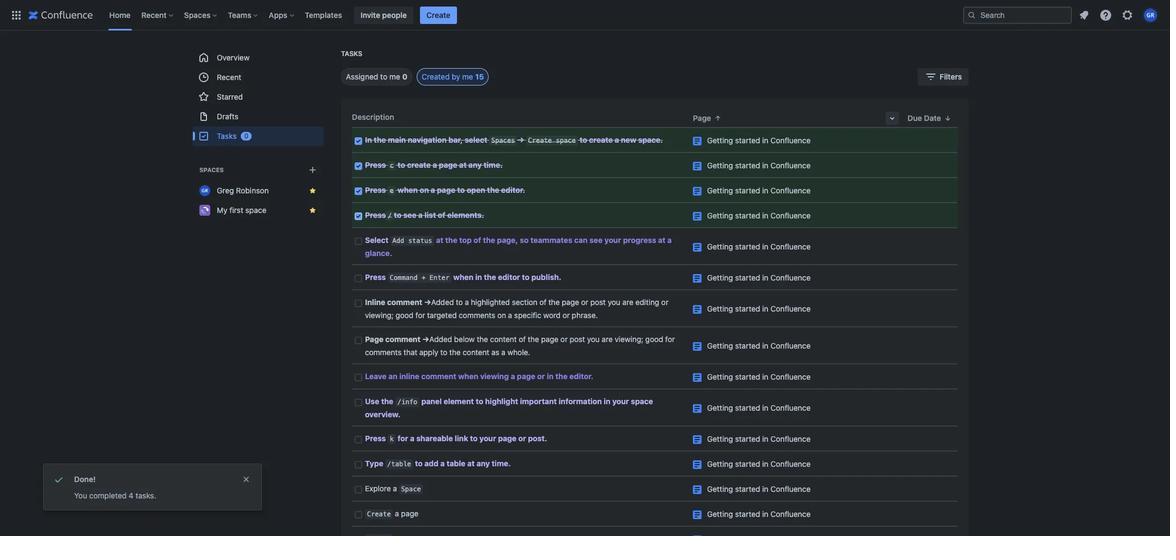 Task type: describe. For each thing, give the bounding box(es) containing it.
a left new in the top right of the page
[[615, 135, 619, 144]]

a down press c to create a page at any time.
[[431, 185, 435, 194]]

explore
[[365, 484, 391, 493]]

inline
[[399, 372, 419, 381]]

create for create
[[426, 10, 450, 19]]

the left editor
[[484, 272, 496, 282]]

me for to
[[389, 72, 400, 81]]

14 getting started in confluence link from the top
[[707, 509, 811, 519]]

of inside added to a highlighted section of the page or post you are editing or viewing; good for targeted comments on a specific word or phrase.
[[539, 297, 546, 307]]

to left new in the top right of the page
[[580, 135, 587, 144]]

completed
[[89, 491, 127, 500]]

good inside added to a highlighted section of the page or post you are editing or viewing; good for targeted comments on a specific word or phrase.
[[396, 311, 413, 320]]

getting for add status
[[707, 242, 733, 251]]

confluence for spaces
[[771, 136, 811, 145]]

press for to create a page at any time.
[[365, 160, 386, 169]]

recent link
[[193, 68, 324, 87]]

page left post.
[[498, 434, 517, 443]]

your for panel element to highlight important information in your space overview.
[[612, 397, 629, 406]]

use the /info
[[365, 397, 417, 406]]

templates
[[305, 10, 342, 19]]

starred link
[[193, 87, 324, 107]]

e
[[390, 187, 394, 194]]

recent button
[[138, 6, 178, 24]]

filters
[[940, 72, 962, 81]]

confluence for /info
[[771, 403, 811, 412]]

getting started in confluence link for spaces
[[707, 136, 811, 145]]

getting started in confluence for /table
[[707, 459, 811, 468]]

inline
[[365, 297, 385, 307]]

added for inline comment →
[[431, 297, 454, 307]]

started for /info
[[735, 403, 760, 412]]

9 page title icon image from the top
[[693, 373, 702, 382]]

word
[[543, 311, 561, 320]]

greg robinson link
[[193, 181, 324, 200]]

getting started in confluence for c
[[707, 161, 811, 170]]

at down bar, at the top of page
[[459, 160, 467, 169]]

the left page,
[[483, 235, 495, 245]]

date
[[924, 113, 941, 123]]

apps button
[[266, 6, 298, 24]]

c
[[390, 162, 394, 169]]

getting started in confluence link for k
[[707, 434, 811, 443]]

press e when on a page to open the editor.
[[365, 185, 525, 194]]

add
[[392, 237, 404, 245]]

by
[[452, 72, 460, 81]]

descending sorting icon date image
[[943, 114, 952, 122]]

7 confluence from the top
[[771, 304, 811, 313]]

appswitcher icon image
[[10, 8, 23, 22]]

notification icon image
[[1078, 8, 1091, 22]]

panel
[[421, 397, 442, 406]]

created by me 15
[[422, 72, 484, 81]]

9 getting started in confluence link from the top
[[707, 372, 811, 381]]

confluence for k
[[771, 434, 811, 443]]

getting started in confluence link for /
[[707, 211, 811, 220]]

to left open
[[457, 185, 465, 194]]

editing
[[635, 297, 659, 307]]

press for when in the editor to publish.
[[365, 272, 386, 282]]

list
[[425, 210, 436, 220]]

viewing
[[480, 372, 509, 381]]

select
[[365, 235, 389, 245]]

Search field
[[963, 6, 1072, 24]]

leave
[[365, 372, 387, 381]]

first
[[230, 205, 243, 215]]

getting started in confluence for e
[[707, 186, 811, 195]]

to right editor
[[522, 272, 530, 282]]

spaces inside spaces popup button
[[184, 10, 210, 19]]

top
[[459, 235, 472, 245]]

apply
[[419, 348, 438, 357]]

the right below
[[477, 334, 488, 344]]

of inside at the top of the page, so teammates can see your progress at a glance.
[[474, 235, 481, 245]]

confluence for add status
[[771, 242, 811, 251]]

a right viewing
[[511, 372, 515, 381]]

page inside added below the content of the page or post you are viewing; good for comments that apply to the content as a whole.
[[541, 334, 558, 344]]

home
[[109, 10, 131, 19]]

started for e
[[735, 186, 760, 195]]

post.
[[528, 434, 547, 443]]

done!
[[74, 474, 96, 484]]

9 started from the top
[[735, 372, 760, 381]]

comment for good
[[387, 297, 422, 307]]

viewing; inside added to a highlighted section of the page or post you are editing or viewing; good for targeted comments on a specific word or phrase.
[[365, 311, 394, 320]]

to right link
[[470, 434, 478, 443]]

0 horizontal spatial see
[[403, 210, 416, 220]]

7 page title icon image from the top
[[693, 305, 702, 314]]

due
[[908, 113, 922, 123]]

9 confluence from the top
[[771, 372, 811, 381]]

9 getting from the top
[[707, 372, 733, 381]]

to right c
[[398, 160, 405, 169]]

a left highlighted
[[465, 297, 469, 307]]

dismiss image
[[242, 475, 251, 484]]

your inside at the top of the page, so teammates can see your progress at a glance.
[[604, 235, 621, 245]]

post inside added below the content of the page or post you are viewing; good for comments that apply to the content as a whole.
[[570, 334, 585, 344]]

getting for /info
[[707, 403, 733, 412]]

for inside added below the content of the page or post you are viewing; good for comments that apply to the content as a whole.
[[665, 334, 675, 344]]

8 page title icon image from the top
[[693, 342, 702, 351]]

drafts
[[217, 112, 238, 121]]

0 horizontal spatial tasks
[[217, 131, 237, 141]]

status
[[408, 237, 432, 245]]

0 horizontal spatial content
[[463, 348, 489, 357]]

8 getting started in confluence link from the top
[[707, 341, 811, 350]]

highlight
[[485, 397, 518, 406]]

to right /
[[394, 210, 402, 220]]

14 page title icon image from the top
[[693, 510, 702, 519]]

filters button
[[918, 68, 969, 86]]

progress
[[623, 235, 656, 245]]

getting for space
[[707, 484, 733, 494]]

editor
[[498, 272, 520, 282]]

tab list containing assigned to me
[[328, 68, 489, 86]]

a right add
[[440, 459, 445, 468]]

description
[[352, 112, 394, 121]]

added below the content of the page or post you are viewing; good for comments that apply to the content as a whole.
[[365, 334, 677, 357]]

press command + enter when in the editor to publish.
[[365, 272, 561, 282]]

bar,
[[449, 135, 463, 144]]

/table
[[387, 460, 411, 468]]

8 started from the top
[[735, 341, 760, 350]]

page down press c to create a page at any time.
[[437, 185, 455, 194]]

7 getting from the top
[[707, 304, 733, 313]]

publish.
[[531, 272, 561, 282]]

robinson
[[236, 186, 269, 195]]

to inside tab list
[[380, 72, 387, 81]]

→ for content
[[422, 334, 429, 344]]

confluence for /
[[771, 211, 811, 220]]

banner containing home
[[0, 0, 1170, 31]]

14 started from the top
[[735, 509, 760, 519]]

15
[[475, 72, 484, 81]]

in inside panel element to highlight important information in your space overview.
[[604, 397, 610, 406]]

of right list
[[438, 210, 445, 220]]

templates link
[[302, 6, 345, 24]]

open
[[467, 185, 485, 194]]

important
[[520, 397, 557, 406]]

the down below
[[449, 348, 461, 357]]

you completed 4 tasks.
[[74, 491, 156, 500]]

page title icon image for add status
[[693, 243, 702, 252]]

leave an inline comment when viewing a page or in the editor.
[[365, 372, 594, 381]]

command
[[390, 274, 418, 282]]

a inside at the top of the page, so teammates can see your progress at a glance.
[[667, 235, 672, 245]]

of inside added below the content of the page or post you are viewing; good for comments that apply to the content as a whole.
[[519, 334, 526, 344]]

a right "k"
[[410, 434, 414, 443]]

getting started in confluence link for e
[[707, 186, 811, 195]]

page title icon image for /table
[[693, 460, 702, 469]]

as
[[491, 348, 499, 357]]

getting started in confluence for command + enter
[[707, 273, 811, 282]]

k
[[390, 435, 394, 443]]

getting for e
[[707, 186, 733, 195]]

post inside added to a highlighted section of the page or post you are editing or viewing; good for targeted comments on a specific word or phrase.
[[590, 297, 606, 307]]

7 getting started in confluence from the top
[[707, 304, 811, 313]]

page up press e when on a page to open the editor.
[[439, 160, 457, 169]]

press c to create a page at any time.
[[365, 160, 503, 169]]

are inside added below the content of the page or post you are viewing; good for comments that apply to the content as a whole.
[[602, 334, 613, 344]]

started for /table
[[735, 459, 760, 468]]

unstar this space image
[[308, 206, 317, 215]]

information
[[559, 397, 602, 406]]

assigned
[[346, 72, 378, 81]]

my first space
[[217, 205, 266, 215]]

getting for spaces
[[707, 136, 733, 145]]

recent inside recent link
[[217, 72, 241, 82]]

a down explore a space
[[395, 509, 399, 518]]

page title icon image for space
[[693, 485, 702, 494]]

people
[[382, 10, 407, 19]]

home link
[[106, 6, 134, 24]]

getting started in confluence link for add status
[[707, 242, 811, 251]]

4
[[129, 491, 133, 500]]

when for comment
[[458, 372, 478, 381]]

press / to see a list of elements.
[[365, 210, 484, 220]]

see inside at the top of the page, so teammates can see your progress at a glance.
[[590, 235, 603, 245]]

when for enter
[[453, 272, 473, 282]]

are inside added to a highlighted section of the page or post you are editing or viewing; good for targeted comments on a specific word or phrase.
[[622, 297, 633, 307]]

in
[[365, 135, 372, 144]]

getting started in confluence link for /info
[[707, 403, 811, 412]]

elements.
[[447, 210, 484, 220]]

highlighted
[[471, 297, 510, 307]]

settings icon image
[[1121, 8, 1134, 22]]

type
[[365, 459, 383, 468]]

or left post.
[[518, 434, 526, 443]]

0 vertical spatial create
[[589, 135, 613, 144]]

page title icon image for command + enter
[[693, 274, 702, 283]]

added to a highlighted section of the page or post you are editing or viewing; good for targeted comments on a specific word or phrase.
[[365, 297, 671, 320]]

0 inside tab list
[[402, 72, 407, 81]]

confluence for space
[[771, 484, 811, 494]]

type /table to add a table at any time.
[[365, 459, 511, 468]]

teammates
[[531, 235, 572, 245]]

spaces inside in the main navigation bar, select spaces → create space to create a new space.
[[491, 137, 515, 144]]

use
[[365, 397, 379, 406]]



Task type: vqa. For each thing, say whether or not it's contained in the screenshot.
changed
no



Task type: locate. For each thing, give the bounding box(es) containing it.
2 getting from the top
[[707, 161, 733, 170]]

/
[[388, 212, 392, 220]]

overview.
[[365, 410, 400, 419]]

in the main navigation bar, select spaces → create space to create a new space.
[[365, 135, 663, 144]]

tasks up the assigned
[[341, 50, 362, 58]]

content down below
[[463, 348, 489, 357]]

14 getting started in confluence from the top
[[707, 509, 811, 519]]

3 getting from the top
[[707, 186, 733, 195]]

a left list
[[418, 210, 423, 220]]

explore a space
[[365, 484, 421, 493]]

+
[[422, 274, 426, 282]]

0 vertical spatial create
[[426, 10, 450, 19]]

confluence for e
[[771, 186, 811, 195]]

1 vertical spatial create
[[407, 160, 431, 169]]

spaces right recent dropdown button
[[184, 10, 210, 19]]

getting for c
[[707, 161, 733, 170]]

→ for highlighted
[[424, 297, 431, 307]]

page
[[439, 160, 457, 169], [437, 185, 455, 194], [562, 297, 579, 307], [541, 334, 558, 344], [517, 372, 535, 381], [498, 434, 517, 443], [401, 509, 418, 518]]

0 horizontal spatial editor.
[[501, 185, 525, 194]]

6 confluence from the top
[[771, 273, 811, 282]]

1 horizontal spatial for
[[415, 311, 425, 320]]

14 confluence from the top
[[771, 509, 811, 519]]

comments inside added below the content of the page or post you are viewing; good for comments that apply to the content as a whole.
[[365, 348, 402, 357]]

2 started from the top
[[735, 161, 760, 170]]

of up whole.
[[519, 334, 526, 344]]

the up word
[[548, 297, 560, 307]]

page title icon image for e
[[693, 187, 702, 196]]

page title icon image for /info
[[693, 404, 702, 413]]

teams button
[[225, 6, 262, 24]]

created
[[422, 72, 450, 81]]

a down the navigation
[[433, 160, 437, 169]]

→ up 'apply'
[[422, 334, 429, 344]]

1 vertical spatial tasks
[[217, 131, 237, 141]]

on
[[420, 185, 429, 194], [497, 311, 506, 320]]

2 vertical spatial when
[[458, 372, 478, 381]]

8 confluence from the top
[[771, 341, 811, 350]]

help icon image
[[1099, 8, 1112, 22]]

started for k
[[735, 434, 760, 443]]

1 vertical spatial space
[[245, 205, 266, 215]]

or down word
[[561, 334, 568, 344]]

alert containing done!
[[44, 464, 261, 510]]

space inside in the main navigation bar, select spaces → create space to create a new space.
[[556, 137, 576, 144]]

create a space image
[[306, 163, 319, 177]]

any right "table"
[[477, 459, 490, 468]]

you down phrase.
[[587, 334, 600, 344]]

0 vertical spatial on
[[420, 185, 429, 194]]

0 horizontal spatial viewing;
[[365, 311, 394, 320]]

0 vertical spatial your
[[604, 235, 621, 245]]

for inside added to a highlighted section of the page or post you are editing or viewing; good for targeted comments on a specific word or phrase.
[[415, 311, 425, 320]]

2 vertical spatial create
[[367, 510, 391, 518]]

3 started from the top
[[735, 186, 760, 195]]

0 horizontal spatial for
[[398, 434, 408, 443]]

→ up the targeted
[[424, 297, 431, 307]]

→
[[517, 135, 524, 144], [424, 297, 431, 307], [422, 334, 429, 344]]

editor. right open
[[501, 185, 525, 194]]

1 vertical spatial when
[[453, 272, 473, 282]]

1 horizontal spatial 0
[[402, 72, 407, 81]]

space
[[556, 137, 576, 144], [245, 205, 266, 215], [631, 397, 653, 406]]

time.
[[484, 160, 503, 169], [492, 459, 511, 468]]

can
[[574, 235, 588, 245]]

ascending sorting icon page image
[[713, 114, 722, 122]]

space.
[[638, 135, 663, 144]]

main
[[388, 135, 406, 144]]

when
[[398, 185, 418, 194], [453, 272, 473, 282], [458, 372, 478, 381]]

page for page
[[693, 113, 711, 123]]

page
[[693, 113, 711, 123], [365, 334, 384, 344]]

5 getting started in confluence from the top
[[707, 242, 811, 251]]

4 getting started in confluence link from the top
[[707, 211, 811, 220]]

0 left created
[[402, 72, 407, 81]]

to right element
[[476, 397, 483, 406]]

time. right "table"
[[492, 459, 511, 468]]

getting
[[707, 136, 733, 145], [707, 161, 733, 170], [707, 186, 733, 195], [707, 211, 733, 220], [707, 242, 733, 251], [707, 273, 733, 282], [707, 304, 733, 313], [707, 341, 733, 350], [707, 372, 733, 381], [707, 403, 733, 412], [707, 434, 733, 443], [707, 459, 733, 468], [707, 484, 733, 494], [707, 509, 733, 519]]

8 getting started in confluence from the top
[[707, 341, 811, 350]]

to right 'apply'
[[440, 348, 447, 357]]

panel element to highlight important information in your space overview.
[[365, 397, 655, 419]]

started for /
[[735, 211, 760, 220]]

to inside added to a highlighted section of the page or post you are editing or viewing; good for targeted comments on a specific word or phrase.
[[456, 297, 463, 307]]

1 vertical spatial are
[[602, 334, 613, 344]]

getting started in confluence for space
[[707, 484, 811, 494]]

me right the assigned
[[389, 72, 400, 81]]

12 started from the top
[[735, 459, 760, 468]]

getting started in confluence link for /table
[[707, 459, 811, 468]]

10 getting from the top
[[707, 403, 733, 412]]

page for page comment →
[[365, 334, 384, 344]]

or up important
[[537, 372, 545, 381]]

started for add status
[[735, 242, 760, 251]]

0 vertical spatial for
[[415, 311, 425, 320]]

0 horizontal spatial me
[[389, 72, 400, 81]]

of up word
[[539, 297, 546, 307]]

1 horizontal spatial tasks
[[341, 50, 362, 58]]

1 horizontal spatial editor.
[[569, 372, 594, 381]]

me
[[389, 72, 400, 81], [462, 72, 473, 81]]

press left "k"
[[365, 434, 386, 443]]

overview link
[[193, 48, 324, 68]]

2 confluence from the top
[[771, 161, 811, 170]]

specific
[[514, 311, 541, 320]]

create link
[[420, 6, 457, 24]]

any up open
[[468, 160, 482, 169]]

any for page
[[468, 160, 482, 169]]

invite people
[[361, 10, 407, 19]]

to inside added below the content of the page or post you are viewing; good for comments that apply to the content as a whole.
[[440, 348, 447, 357]]

enter
[[430, 274, 449, 282]]

page comment →
[[365, 334, 429, 344]]

getting for command + enter
[[707, 273, 733, 282]]

confluence for /table
[[771, 459, 811, 468]]

0 horizontal spatial recent
[[141, 10, 167, 19]]

2 vertical spatial for
[[398, 434, 408, 443]]

12 getting started in confluence from the top
[[707, 459, 811, 468]]

see right /
[[403, 210, 416, 220]]

0 horizontal spatial comments
[[365, 348, 402, 357]]

getting for k
[[707, 434, 733, 443]]

1 horizontal spatial create
[[426, 10, 450, 19]]

at right "table"
[[467, 459, 475, 468]]

0 vertical spatial any
[[468, 160, 482, 169]]

0 vertical spatial 0
[[402, 72, 407, 81]]

create a page
[[367, 509, 418, 518]]

invite people button
[[354, 6, 413, 24]]

2 press from the top
[[365, 185, 386, 194]]

1 vertical spatial viewing;
[[615, 334, 643, 344]]

2 getting started in confluence link from the top
[[707, 161, 811, 170]]

13 getting started in confluence link from the top
[[707, 484, 811, 494]]

13 getting started in confluence from the top
[[707, 484, 811, 494]]

1 vertical spatial →
[[424, 297, 431, 307]]

getting started in confluence for add status
[[707, 242, 811, 251]]

glance.
[[365, 248, 392, 258]]

3 confluence from the top
[[771, 186, 811, 195]]

press left /
[[365, 210, 386, 220]]

table
[[447, 459, 465, 468]]

0 vertical spatial content
[[490, 334, 517, 344]]

press k for a shareable link to your page or post.
[[365, 434, 547, 443]]

1 vertical spatial see
[[590, 235, 603, 245]]

viewing; inside added below the content of the page or post you are viewing; good for comments that apply to the content as a whole.
[[615, 334, 643, 344]]

spaces up the greg
[[199, 166, 224, 173]]

when right the enter
[[453, 272, 473, 282]]

2 horizontal spatial for
[[665, 334, 675, 344]]

page up phrase.
[[562, 297, 579, 307]]

1 horizontal spatial see
[[590, 235, 603, 245]]

post
[[590, 297, 606, 307], [570, 334, 585, 344]]

create inside create a page
[[367, 510, 391, 518]]

1 vertical spatial for
[[665, 334, 675, 344]]

6 started from the top
[[735, 273, 760, 282]]

assigned to me 0
[[346, 72, 407, 81]]

1 horizontal spatial are
[[622, 297, 633, 307]]

any for table
[[477, 459, 490, 468]]

the left top
[[445, 235, 457, 245]]

invite
[[361, 10, 380, 19]]

12 getting from the top
[[707, 459, 733, 468]]

getting started in confluence for /info
[[707, 403, 811, 412]]

comments down highlighted
[[459, 311, 495, 320]]

global element
[[7, 0, 961, 30]]

1 getting from the top
[[707, 136, 733, 145]]

spaces right select
[[491, 137, 515, 144]]

inline comment →
[[365, 297, 431, 307]]

page title icon image for spaces
[[693, 137, 702, 145]]

group
[[193, 48, 324, 146]]

your right information
[[612, 397, 629, 406]]

time. for to create a page at any time.
[[484, 160, 503, 169]]

2 vertical spatial your
[[479, 434, 496, 443]]

3 page title icon image from the top
[[693, 187, 702, 196]]

recent inside recent dropdown button
[[141, 10, 167, 19]]

space
[[401, 485, 421, 493]]

4 getting started in confluence from the top
[[707, 211, 811, 220]]

confluence for c
[[771, 161, 811, 170]]

1 horizontal spatial space
[[556, 137, 576, 144]]

2 getting started in confluence from the top
[[707, 161, 811, 170]]

1 vertical spatial comments
[[365, 348, 402, 357]]

0 vertical spatial added
[[431, 297, 454, 307]]

1 horizontal spatial you
[[608, 297, 620, 307]]

6 getting started in confluence from the top
[[707, 273, 811, 282]]

recent up starred
[[217, 72, 241, 82]]

0 vertical spatial editor.
[[501, 185, 525, 194]]

getting for /
[[707, 211, 733, 220]]

1 me from the left
[[389, 72, 400, 81]]

0 horizontal spatial post
[[570, 334, 585, 344]]

3 getting started in confluence link from the top
[[707, 186, 811, 195]]

navigation
[[408, 135, 447, 144]]

to inside panel element to highlight important information in your space overview.
[[476, 397, 483, 406]]

the up whole.
[[528, 334, 539, 344]]

create inside create link
[[426, 10, 450, 19]]

1 horizontal spatial create
[[589, 135, 613, 144]]

press left e
[[365, 185, 386, 194]]

select
[[465, 135, 487, 144]]

select add status
[[365, 235, 432, 245]]

the up overview.
[[381, 397, 393, 406]]

tasks down drafts
[[217, 131, 237, 141]]

started for space
[[735, 484, 760, 494]]

comment for that
[[385, 334, 420, 344]]

are
[[622, 297, 633, 307], [602, 334, 613, 344]]

0 horizontal spatial are
[[602, 334, 613, 344]]

8 getting from the top
[[707, 341, 733, 350]]

page title icon image for c
[[693, 162, 702, 171]]

0 horizontal spatial 0
[[244, 132, 248, 140]]

0 horizontal spatial you
[[587, 334, 600, 344]]

post up phrase.
[[590, 297, 606, 307]]

0 vertical spatial →
[[517, 135, 524, 144]]

5 started from the top
[[735, 242, 760, 251]]

a left specific
[[508, 311, 512, 320]]

1 press from the top
[[365, 160, 386, 169]]

1 vertical spatial time.
[[492, 459, 511, 468]]

at right status
[[436, 235, 443, 245]]

0 vertical spatial page
[[693, 113, 711, 123]]

search image
[[968, 11, 976, 19]]

1 horizontal spatial viewing;
[[615, 334, 643, 344]]

1 vertical spatial your
[[612, 397, 629, 406]]

0 vertical spatial recent
[[141, 10, 167, 19]]

10 getting started in confluence link from the top
[[707, 403, 811, 412]]

2 horizontal spatial space
[[631, 397, 653, 406]]

1 vertical spatial good
[[645, 334, 663, 344]]

1 vertical spatial comment
[[385, 334, 420, 344]]

a right progress
[[667, 235, 672, 245]]

page inside added to a highlighted section of the page or post you are editing or viewing; good for targeted comments on a specific word or phrase.
[[562, 297, 579, 307]]

to
[[380, 72, 387, 81], [580, 135, 587, 144], [398, 160, 405, 169], [457, 185, 465, 194], [394, 210, 402, 220], [522, 272, 530, 282], [456, 297, 463, 307], [440, 348, 447, 357], [476, 397, 483, 406], [470, 434, 478, 443], [415, 459, 423, 468]]

1 horizontal spatial comments
[[459, 311, 495, 320]]

0 inside group
[[244, 132, 248, 140]]

5 confluence from the top
[[771, 242, 811, 251]]

13 confluence from the top
[[771, 484, 811, 494]]

7 getting started in confluence link from the top
[[707, 304, 811, 313]]

comments inside added to a highlighted section of the page or post you are editing or viewing; good for targeted comments on a specific word or phrase.
[[459, 311, 495, 320]]

element
[[444, 397, 474, 406]]

4 getting from the top
[[707, 211, 733, 220]]

overview
[[217, 53, 250, 62]]

press down the glance. at the top left of the page
[[365, 272, 386, 282]]

see right can
[[590, 235, 603, 245]]

11 started from the top
[[735, 434, 760, 443]]

page title icon image
[[693, 137, 702, 145], [693, 162, 702, 171], [693, 187, 702, 196], [693, 212, 702, 221], [693, 243, 702, 252], [693, 274, 702, 283], [693, 305, 702, 314], [693, 342, 702, 351], [693, 373, 702, 382], [693, 404, 702, 413], [693, 435, 702, 444], [693, 460, 702, 469], [693, 485, 702, 494], [693, 510, 702, 519]]

2 vertical spatial spaces
[[199, 166, 224, 173]]

0 vertical spatial see
[[403, 210, 416, 220]]

0 vertical spatial are
[[622, 297, 633, 307]]

4 press from the top
[[365, 272, 386, 282]]

→ right select
[[517, 135, 524, 144]]

page,
[[497, 235, 518, 245]]

added inside added to a highlighted section of the page or post you are editing or viewing; good for targeted comments on a specific word or phrase.
[[431, 297, 454, 307]]

4 confluence from the top
[[771, 211, 811, 220]]

6 getting from the top
[[707, 273, 733, 282]]

greg
[[217, 186, 234, 195]]

1 horizontal spatial me
[[462, 72, 473, 81]]

1 vertical spatial 0
[[244, 132, 248, 140]]

space inside panel element to highlight important information in your space overview.
[[631, 397, 653, 406]]

0 horizontal spatial create
[[367, 510, 391, 518]]

on up press / to see a list of elements.
[[420, 185, 429, 194]]

added up the targeted
[[431, 297, 454, 307]]

4 page title icon image from the top
[[693, 212, 702, 221]]

the up information
[[555, 372, 568, 381]]

3 press from the top
[[365, 210, 386, 220]]

a inside added below the content of the page or post you are viewing; good for comments that apply to the content as a whole.
[[501, 348, 505, 357]]

11 getting started in confluence link from the top
[[707, 434, 811, 443]]

0 vertical spatial spaces
[[184, 10, 210, 19]]

added inside added below the content of the page or post you are viewing; good for comments that apply to the content as a whole.
[[429, 334, 452, 344]]

for
[[415, 311, 425, 320], [665, 334, 675, 344], [398, 434, 408, 443]]

getting started in confluence for /
[[707, 211, 811, 220]]

5 getting from the top
[[707, 242, 733, 251]]

getting started in confluence for k
[[707, 434, 811, 443]]

1 vertical spatial editor.
[[569, 372, 594, 381]]

5 press from the top
[[365, 434, 386, 443]]

press for when on a page to open the editor.
[[365, 185, 386, 194]]

6 getting started in confluence link from the top
[[707, 273, 811, 282]]

0 horizontal spatial on
[[420, 185, 429, 194]]

1 vertical spatial content
[[463, 348, 489, 357]]

so
[[520, 235, 529, 245]]

1 page title icon image from the top
[[693, 137, 702, 145]]

page down inline
[[365, 334, 384, 344]]

2 me from the left
[[462, 72, 473, 81]]

getting started in confluence link for command + enter
[[707, 273, 811, 282]]

started for c
[[735, 161, 760, 170]]

5 getting started in confluence link from the top
[[707, 242, 811, 251]]

added up 'apply'
[[429, 334, 452, 344]]

in
[[762, 136, 769, 145], [762, 161, 769, 170], [762, 186, 769, 195], [762, 211, 769, 220], [762, 242, 769, 251], [475, 272, 482, 282], [762, 273, 769, 282], [762, 304, 769, 313], [762, 341, 769, 350], [547, 372, 554, 381], [762, 372, 769, 381], [604, 397, 610, 406], [762, 403, 769, 412], [762, 434, 769, 443], [762, 459, 769, 468], [762, 484, 769, 494], [762, 509, 769, 519]]

new
[[621, 135, 636, 144]]

viewing; down inline
[[365, 311, 394, 320]]

1 horizontal spatial recent
[[217, 72, 241, 82]]

good
[[396, 311, 413, 320], [645, 334, 663, 344]]

alert
[[44, 464, 261, 510]]

0 vertical spatial good
[[396, 311, 413, 320]]

starred
[[217, 92, 243, 101]]

due date
[[908, 113, 941, 123]]

you left editing
[[608, 297, 620, 307]]

whole.
[[507, 348, 530, 357]]

press left c
[[365, 160, 386, 169]]

getting started in confluence link for c
[[707, 161, 811, 170]]

at right progress
[[658, 235, 666, 245]]

0 vertical spatial tasks
[[341, 50, 362, 58]]

content up as
[[490, 334, 517, 344]]

time. for to add a table at any time.
[[492, 459, 511, 468]]

13 started from the top
[[735, 484, 760, 494]]

1 vertical spatial page
[[365, 334, 384, 344]]

13 getting from the top
[[707, 484, 733, 494]]

0 horizontal spatial create
[[407, 160, 431, 169]]

12 getting started in confluence link from the top
[[707, 459, 811, 468]]

greg robinson
[[217, 186, 269, 195]]

success image
[[52, 473, 65, 486]]

0 vertical spatial when
[[398, 185, 418, 194]]

12 confluence from the top
[[771, 459, 811, 468]]

3 getting started in confluence from the top
[[707, 186, 811, 195]]

2 vertical spatial space
[[631, 397, 653, 406]]

started for spaces
[[735, 136, 760, 145]]

on inside added to a highlighted section of the page or post you are editing or viewing; good for targeted comments on a specific word or phrase.
[[497, 311, 506, 320]]

below
[[454, 334, 475, 344]]

at
[[459, 160, 467, 169], [436, 235, 443, 245], [658, 235, 666, 245], [467, 459, 475, 468]]

10 started from the top
[[735, 403, 760, 412]]

10 page title icon image from the top
[[693, 404, 702, 413]]

2 vertical spatial →
[[422, 334, 429, 344]]

press for to see a list of elements.
[[365, 210, 386, 220]]

0 vertical spatial post
[[590, 297, 606, 307]]

getting started in confluence link for space
[[707, 484, 811, 494]]

11 confluence from the top
[[771, 434, 811, 443]]

confluence
[[771, 136, 811, 145], [771, 161, 811, 170], [771, 186, 811, 195], [771, 211, 811, 220], [771, 242, 811, 251], [771, 273, 811, 282], [771, 304, 811, 313], [771, 341, 811, 350], [771, 372, 811, 381], [771, 403, 811, 412], [771, 434, 811, 443], [771, 459, 811, 468], [771, 484, 811, 494], [771, 509, 811, 519]]

press for for a shareable link to your page or post.
[[365, 434, 386, 443]]

1 vertical spatial post
[[570, 334, 585, 344]]

0
[[402, 72, 407, 81], [244, 132, 248, 140]]

my
[[217, 205, 227, 215]]

or right word
[[563, 311, 570, 320]]

1 vertical spatial any
[[477, 459, 490, 468]]

1 vertical spatial spaces
[[491, 137, 515, 144]]

that
[[404, 348, 417, 357]]

1 horizontal spatial on
[[497, 311, 506, 320]]

0 vertical spatial space
[[556, 137, 576, 144]]

banner
[[0, 0, 1170, 31]]

13 page title icon image from the top
[[693, 485, 702, 494]]

1 horizontal spatial post
[[590, 297, 606, 307]]

0 vertical spatial comments
[[459, 311, 495, 320]]

10 confluence from the top
[[771, 403, 811, 412]]

0 down drafts link
[[244, 132, 248, 140]]

1 vertical spatial create
[[528, 137, 552, 144]]

recent right "home" on the left of page
[[141, 10, 167, 19]]

a left space
[[393, 484, 397, 493]]

tab list
[[328, 68, 489, 86]]

any
[[468, 160, 482, 169], [477, 459, 490, 468]]

time. down select
[[484, 160, 503, 169]]

viewing; down editing
[[615, 334, 643, 344]]

0 horizontal spatial page
[[365, 334, 384, 344]]

your for press k for a shareable link to your page or post.
[[479, 434, 496, 443]]

apps
[[269, 10, 287, 19]]

2 horizontal spatial create
[[528, 137, 552, 144]]

0 horizontal spatial good
[[396, 311, 413, 320]]

1 confluence from the top
[[771, 136, 811, 145]]

post down phrase.
[[570, 334, 585, 344]]

1 horizontal spatial content
[[490, 334, 517, 344]]

confluence for command + enter
[[771, 273, 811, 282]]

to right the assigned
[[380, 72, 387, 81]]

getting started in confluence for spaces
[[707, 136, 811, 145]]

create left new in the top right of the page
[[589, 135, 613, 144]]

your inside panel element to highlight important information in your space overview.
[[612, 397, 629, 406]]

you inside added below the content of the page or post you are viewing; good for comments that apply to the content as a whole.
[[587, 334, 600, 344]]

0 vertical spatial time.
[[484, 160, 503, 169]]

0 vertical spatial comment
[[387, 297, 422, 307]]

comment down command
[[387, 297, 422, 307]]

comment up that
[[385, 334, 420, 344]]

started
[[735, 136, 760, 145], [735, 161, 760, 170], [735, 186, 760, 195], [735, 211, 760, 220], [735, 242, 760, 251], [735, 273, 760, 282], [735, 304, 760, 313], [735, 341, 760, 350], [735, 372, 760, 381], [735, 403, 760, 412], [735, 434, 760, 443], [735, 459, 760, 468], [735, 484, 760, 494], [735, 509, 760, 519]]

tasks.
[[136, 491, 156, 500]]

1 vertical spatial added
[[429, 334, 452, 344]]

4 started from the top
[[735, 211, 760, 220]]

the inside added to a highlighted section of the page or post you are editing or viewing; good for targeted comments on a specific word or phrase.
[[548, 297, 560, 307]]

1 vertical spatial on
[[497, 311, 506, 320]]

unstar this space image
[[308, 186, 317, 195]]

targeted
[[427, 311, 457, 320]]

page down space
[[401, 509, 418, 518]]

or inside added below the content of the page or post you are viewing; good for comments that apply to the content as a whole.
[[561, 334, 568, 344]]

create
[[589, 135, 613, 144], [407, 160, 431, 169]]

good inside added below the content of the page or post you are viewing; good for comments that apply to the content as a whole.
[[645, 334, 663, 344]]

10 getting started in confluence from the top
[[707, 403, 811, 412]]

14 getting from the top
[[707, 509, 733, 519]]

the right open
[[487, 185, 499, 194]]

started for command + enter
[[735, 273, 760, 282]]

2 vertical spatial comment
[[421, 372, 456, 381]]

phrase.
[[572, 311, 598, 320]]

add
[[424, 459, 439, 468]]

2 page title icon image from the top
[[693, 162, 702, 171]]

0 vertical spatial viewing;
[[365, 311, 394, 320]]

create down the navigation
[[407, 160, 431, 169]]

page title icon image for k
[[693, 435, 702, 444]]

9 getting started in confluence from the top
[[707, 372, 811, 381]]

on down highlighted
[[497, 311, 506, 320]]

12 page title icon image from the top
[[693, 460, 702, 469]]

comments down 'page comment →'
[[365, 348, 402, 357]]

1 horizontal spatial page
[[693, 113, 711, 123]]

1 getting started in confluence from the top
[[707, 136, 811, 145]]

or right editing
[[661, 297, 668, 307]]

page left ascending sorting icon page
[[693, 113, 711, 123]]

added for page comment →
[[429, 334, 452, 344]]

7 started from the top
[[735, 304, 760, 313]]

page down word
[[541, 334, 558, 344]]

group containing overview
[[193, 48, 324, 146]]

a right as
[[501, 348, 505, 357]]

see
[[403, 210, 416, 220], [590, 235, 603, 245]]

0 vertical spatial you
[[608, 297, 620, 307]]

page down whole.
[[517, 372, 535, 381]]

spaces button
[[181, 6, 221, 24]]

teams
[[228, 10, 251, 19]]

create inside in the main navigation bar, select spaces → create space to create a new space.
[[528, 137, 552, 144]]

you
[[608, 297, 620, 307], [587, 334, 600, 344]]

or up phrase.
[[581, 297, 588, 307]]

create for create a page
[[367, 510, 391, 518]]

getting started in confluence link
[[707, 136, 811, 145], [707, 161, 811, 170], [707, 186, 811, 195], [707, 211, 811, 220], [707, 242, 811, 251], [707, 273, 811, 282], [707, 304, 811, 313], [707, 341, 811, 350], [707, 372, 811, 381], [707, 403, 811, 412], [707, 434, 811, 443], [707, 459, 811, 468], [707, 484, 811, 494], [707, 509, 811, 519]]

6 page title icon image from the top
[[693, 274, 702, 283]]

create
[[426, 10, 450, 19], [528, 137, 552, 144], [367, 510, 391, 518]]

confluence image
[[28, 8, 93, 22], [28, 8, 93, 22]]

11 getting from the top
[[707, 434, 733, 443]]

page title icon image for /
[[693, 212, 702, 221]]

me right by
[[462, 72, 473, 81]]

you inside added to a highlighted section of the page or post you are editing or viewing; good for targeted comments on a specific word or phrase.
[[608, 297, 620, 307]]

getting for /table
[[707, 459, 733, 468]]

1 vertical spatial recent
[[217, 72, 241, 82]]

1 getting started in confluence link from the top
[[707, 136, 811, 145]]

your left progress
[[604, 235, 621, 245]]

shareable
[[416, 434, 453, 443]]

11 getting started in confluence from the top
[[707, 434, 811, 443]]

to left add
[[415, 459, 423, 468]]

me for by
[[462, 72, 473, 81]]

0 horizontal spatial space
[[245, 205, 266, 215]]

1 vertical spatial you
[[587, 334, 600, 344]]

11 page title icon image from the top
[[693, 435, 702, 444]]

the right in
[[374, 135, 386, 144]]

5 page title icon image from the top
[[693, 243, 702, 252]]

of right top
[[474, 235, 481, 245]]

1 started from the top
[[735, 136, 760, 145]]

comment down 'apply'
[[421, 372, 456, 381]]



